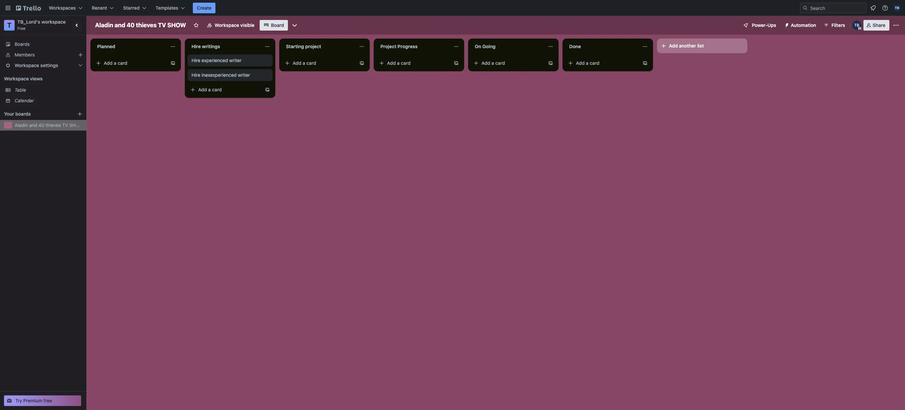 Task type: describe. For each thing, give the bounding box(es) containing it.
ups
[[768, 22, 777, 28]]

a down 'done' 'text field'
[[586, 60, 589, 66]]

calendar link
[[15, 97, 82, 104]]

workspace for workspace views
[[4, 76, 29, 81]]

1 vertical spatial and
[[29, 122, 37, 128]]

add a card button down 'done' 'text field'
[[565, 58, 640, 69]]

add down done
[[576, 60, 585, 66]]

card for going
[[495, 60, 505, 66]]

workspace settings button
[[0, 60, 86, 71]]

back to home image
[[16, 3, 41, 13]]

show menu image
[[893, 22, 900, 29]]

workspace for workspace visible
[[215, 22, 239, 28]]

add for on going
[[482, 60, 490, 66]]

project progress
[[381, 44, 418, 49]]

your boards with 1 items element
[[4, 110, 67, 118]]

open information menu image
[[882, 5, 889, 11]]

create from template… image for starting project
[[359, 61, 365, 66]]

add another list
[[669, 43, 704, 49]]

add a card for hire
[[198, 87, 222, 92]]

workspace for workspace settings
[[15, 63, 39, 68]]

filters button
[[822, 20, 847, 31]]

project
[[381, 44, 397, 49]]

try
[[15, 398, 22, 404]]

On Going text field
[[471, 41, 544, 52]]

card for writings
[[212, 87, 222, 92]]

hire for hire experienced writer
[[192, 58, 200, 63]]

writer for hire experienced writer
[[229, 58, 242, 63]]

Starting project text field
[[282, 41, 355, 52]]

aladin inside aladin and 40 thieves tv show link
[[15, 122, 28, 128]]

40 inside text box
[[127, 22, 135, 29]]

show inside text box
[[167, 22, 186, 29]]

a down the planned
[[114, 60, 116, 66]]

aladin inside aladin and 40 thieves tv show text box
[[95, 22, 113, 29]]

add a card down done
[[576, 60, 600, 66]]

tb_lord (tylerblack44) image
[[852, 21, 862, 30]]

add for project progress
[[387, 60, 396, 66]]

add a card button for project
[[282, 58, 357, 69]]

members
[[15, 52, 35, 58]]

star or unstar board image
[[193, 23, 199, 28]]

workspace views
[[4, 76, 43, 81]]

try premium free
[[15, 398, 52, 404]]

add a card for on
[[482, 60, 505, 66]]

hire inexexperienced writer link
[[192, 72, 269, 79]]

Hire writings text field
[[188, 41, 261, 52]]

power-ups
[[752, 22, 777, 28]]

starting project
[[286, 44, 321, 49]]

project
[[305, 44, 321, 49]]

aladin and 40 thieves tv show link
[[15, 122, 84, 129]]

writer for hire inexexperienced writer
[[238, 72, 250, 78]]

templates button
[[152, 3, 189, 13]]

members link
[[0, 50, 86, 60]]

experienced
[[202, 58, 228, 63]]

your boards
[[4, 111, 31, 117]]

sm image
[[782, 20, 791, 29]]

templates
[[156, 5, 178, 11]]

tyler black (tylerblack44) image
[[893, 4, 901, 12]]

filters
[[832, 22, 845, 28]]

share
[[873, 22, 886, 28]]

1 vertical spatial tv
[[62, 122, 68, 128]]

Search field
[[808, 3, 867, 13]]

and inside text box
[[115, 22, 125, 29]]

recent button
[[88, 3, 118, 13]]

add for planned
[[104, 60, 113, 66]]

premium
[[23, 398, 42, 404]]

calendar
[[15, 98, 34, 103]]

your
[[4, 111, 14, 117]]

create button
[[193, 3, 216, 13]]

tb_lord's
[[17, 19, 40, 25]]

create from template… image for on going
[[548, 61, 553, 66]]

card for project
[[307, 60, 316, 66]]



Task type: locate. For each thing, give the bounding box(es) containing it.
add a card button for progress
[[377, 58, 451, 69]]

aladin and 40 thieves tv show
[[95, 22, 186, 29], [15, 122, 84, 128]]

this member is an admin of this board. image
[[858, 27, 861, 30]]

add a card button
[[93, 58, 168, 69], [282, 58, 357, 69], [377, 58, 451, 69], [471, 58, 546, 69], [565, 58, 640, 69], [188, 84, 262, 95]]

1 vertical spatial hire
[[192, 58, 200, 63]]

0 vertical spatial workspace
[[215, 22, 239, 28]]

add a card for starting
[[293, 60, 316, 66]]

card down inexexperienced
[[212, 87, 222, 92]]

create from template… image
[[170, 61, 176, 66], [359, 61, 365, 66], [454, 61, 459, 66], [548, 61, 553, 66]]

table
[[15, 87, 26, 93]]

hire for hire writings
[[192, 44, 201, 49]]

and down starred
[[115, 22, 125, 29]]

t link
[[4, 20, 15, 31]]

show down add board image
[[69, 122, 84, 128]]

workspace up table
[[4, 76, 29, 81]]

workspace navigation collapse icon image
[[73, 21, 82, 30]]

card down on going text field
[[495, 60, 505, 66]]

1 create from template… image from the left
[[170, 61, 176, 66]]

boards
[[15, 41, 30, 47]]

1 horizontal spatial 40
[[127, 22, 135, 29]]

1 horizontal spatial and
[[115, 22, 125, 29]]

on
[[475, 44, 481, 49]]

0 horizontal spatial 40
[[38, 122, 44, 128]]

add a card button down on going text field
[[471, 58, 546, 69]]

free
[[44, 398, 52, 404]]

workspace left visible
[[215, 22, 239, 28]]

workspace inside popup button
[[15, 63, 39, 68]]

1 horizontal spatial create from template… image
[[643, 61, 648, 66]]

another
[[679, 43, 696, 49]]

1 vertical spatial 40
[[38, 122, 44, 128]]

2 create from template… image from the left
[[359, 61, 365, 66]]

0 horizontal spatial aladin and 40 thieves tv show
[[15, 122, 84, 128]]

0 vertical spatial thieves
[[136, 22, 157, 29]]

add a card button down "planned" text box
[[93, 58, 168, 69]]

4 create from template… image from the left
[[548, 61, 553, 66]]

create from template… image for planned
[[170, 61, 176, 66]]

0 horizontal spatial and
[[29, 122, 37, 128]]

add a card button for going
[[471, 58, 546, 69]]

a for project
[[397, 60, 400, 66]]

0 horizontal spatial create from template… image
[[265, 87, 270, 92]]

0 vertical spatial show
[[167, 22, 186, 29]]

1 vertical spatial create from template… image
[[265, 87, 270, 92]]

add a card button for writings
[[188, 84, 262, 95]]

aladin and 40 thieves tv show down your boards with 1 items element
[[15, 122, 84, 128]]

writer down hire experienced writer link
[[238, 72, 250, 78]]

a for starting
[[303, 60, 305, 66]]

0 horizontal spatial aladin
[[15, 122, 28, 128]]

hire experienced writer link
[[192, 57, 269, 64]]

0 horizontal spatial tv
[[62, 122, 68, 128]]

a down "going"
[[492, 60, 494, 66]]

hire down hire writings in the left top of the page
[[192, 58, 200, 63]]

0 vertical spatial aladin and 40 thieves tv show
[[95, 22, 186, 29]]

40
[[127, 22, 135, 29], [38, 122, 44, 128]]

aladin and 40 thieves tv show down starred popup button
[[95, 22, 186, 29]]

a down project progress
[[397, 60, 400, 66]]

try premium free button
[[4, 396, 81, 406]]

a down the starting project
[[303, 60, 305, 66]]

aladin and 40 thieves tv show inside text box
[[95, 22, 186, 29]]

0 vertical spatial writer
[[229, 58, 242, 63]]

power-
[[752, 22, 768, 28]]

1 horizontal spatial aladin
[[95, 22, 113, 29]]

0 vertical spatial hire
[[192, 44, 201, 49]]

thieves
[[136, 22, 157, 29], [46, 122, 61, 128]]

customize views image
[[291, 22, 298, 29]]

1 vertical spatial show
[[69, 122, 84, 128]]

tb_lord's workspace free
[[17, 19, 66, 31]]

settings
[[40, 63, 58, 68]]

card
[[118, 60, 127, 66], [307, 60, 316, 66], [401, 60, 411, 66], [495, 60, 505, 66], [590, 60, 600, 66], [212, 87, 222, 92]]

2 hire from the top
[[192, 58, 200, 63]]

planned
[[97, 44, 115, 49]]

thieves down starred popup button
[[136, 22, 157, 29]]

add a card down "going"
[[482, 60, 505, 66]]

workspace visible
[[215, 22, 255, 28]]

a for on
[[492, 60, 494, 66]]

0 horizontal spatial thieves
[[46, 122, 61, 128]]

0 horizontal spatial show
[[69, 122, 84, 128]]

0 vertical spatial aladin
[[95, 22, 113, 29]]

0 vertical spatial tv
[[158, 22, 166, 29]]

views
[[30, 76, 43, 81]]

workspaces button
[[45, 3, 86, 13]]

add a card down the starting project
[[293, 60, 316, 66]]

automation button
[[782, 20, 821, 31]]

inexexperienced
[[202, 72, 237, 78]]

and down your boards with 1 items element
[[29, 122, 37, 128]]

workspace
[[215, 22, 239, 28], [15, 63, 39, 68], [4, 76, 29, 81]]

going
[[483, 44, 496, 49]]

card down 'done' 'text field'
[[590, 60, 600, 66]]

1 vertical spatial aladin
[[15, 122, 28, 128]]

hire left writings
[[192, 44, 201, 49]]

card down "planned" text box
[[118, 60, 127, 66]]

thieves down your boards with 1 items element
[[46, 122, 61, 128]]

and
[[115, 22, 125, 29], [29, 122, 37, 128]]

hire left inexexperienced
[[192, 72, 200, 78]]

workspace
[[41, 19, 66, 25]]

table link
[[15, 87, 82, 93]]

tv inside text box
[[158, 22, 166, 29]]

0 vertical spatial create from template… image
[[643, 61, 648, 66]]

a for hire
[[208, 87, 211, 92]]

hire inside text box
[[192, 44, 201, 49]]

list
[[698, 43, 704, 49]]

create from template… image for add a card 'button' underneath 'done' 'text field'
[[643, 61, 648, 66]]

create from template… image for writings add a card 'button'
[[265, 87, 270, 92]]

workspaces
[[49, 5, 76, 11]]

tb_lord's workspace link
[[17, 19, 66, 25]]

Planned text field
[[93, 41, 166, 52]]

board link
[[260, 20, 288, 31]]

hire inexexperienced writer
[[192, 72, 250, 78]]

free
[[17, 26, 26, 31]]

3 hire from the top
[[192, 72, 200, 78]]

card down progress
[[401, 60, 411, 66]]

writer
[[229, 58, 242, 63], [238, 72, 250, 78]]

workspace down members
[[15, 63, 39, 68]]

add a card down inexexperienced
[[198, 87, 222, 92]]

card down project
[[307, 60, 316, 66]]

tv down templates
[[158, 22, 166, 29]]

1 hire from the top
[[192, 44, 201, 49]]

board
[[271, 22, 284, 28]]

progress
[[398, 44, 418, 49]]

tv down calendar link
[[62, 122, 68, 128]]

add
[[669, 43, 678, 49], [104, 60, 113, 66], [293, 60, 302, 66], [387, 60, 396, 66], [482, 60, 490, 66], [576, 60, 585, 66], [198, 87, 207, 92]]

add for hire writings
[[198, 87, 207, 92]]

card for progress
[[401, 60, 411, 66]]

add down the project
[[387, 60, 396, 66]]

boards
[[15, 111, 31, 117]]

visible
[[240, 22, 255, 28]]

boards link
[[0, 39, 86, 50]]

1 horizontal spatial show
[[167, 22, 186, 29]]

tv
[[158, 22, 166, 29], [62, 122, 68, 128]]

1 vertical spatial workspace
[[15, 63, 39, 68]]

2 vertical spatial hire
[[192, 72, 200, 78]]

add a card down the planned
[[104, 60, 127, 66]]

starred button
[[119, 3, 150, 13]]

0 vertical spatial 40
[[127, 22, 135, 29]]

40 down your boards with 1 items element
[[38, 122, 44, 128]]

add board image
[[77, 111, 82, 117]]

Done text field
[[565, 41, 639, 52]]

show
[[167, 22, 186, 29], [69, 122, 84, 128]]

add down inexexperienced
[[198, 87, 207, 92]]

workspace inside "button"
[[215, 22, 239, 28]]

1 vertical spatial aladin and 40 thieves tv show
[[15, 122, 84, 128]]

show down templates popup button
[[167, 22, 186, 29]]

0 vertical spatial and
[[115, 22, 125, 29]]

t
[[7, 21, 11, 29]]

writer up hire inexexperienced writer link
[[229, 58, 242, 63]]

aladin
[[95, 22, 113, 29], [15, 122, 28, 128]]

add a card button down project progress text field
[[377, 58, 451, 69]]

add down the planned
[[104, 60, 113, 66]]

automation
[[791, 22, 817, 28]]

add a card button down hire inexexperienced writer at the top of page
[[188, 84, 262, 95]]

a
[[114, 60, 116, 66], [303, 60, 305, 66], [397, 60, 400, 66], [492, 60, 494, 66], [586, 60, 589, 66], [208, 87, 211, 92]]

add inside button
[[669, 43, 678, 49]]

0 notifications image
[[869, 4, 877, 12]]

3 create from template… image from the left
[[454, 61, 459, 66]]

1 vertical spatial writer
[[238, 72, 250, 78]]

hire writings
[[192, 44, 220, 49]]

hire experienced writer
[[192, 58, 242, 63]]

writings
[[202, 44, 220, 49]]

add a card
[[104, 60, 127, 66], [293, 60, 316, 66], [387, 60, 411, 66], [482, 60, 505, 66], [576, 60, 600, 66], [198, 87, 222, 92]]

add down on going
[[482, 60, 490, 66]]

hire
[[192, 44, 201, 49], [192, 58, 200, 63], [192, 72, 200, 78]]

add for starting project
[[293, 60, 302, 66]]

hire for hire inexexperienced writer
[[192, 72, 200, 78]]

add a card down project progress
[[387, 60, 411, 66]]

Board name text field
[[92, 20, 189, 31]]

starting
[[286, 44, 304, 49]]

add down starting on the left of the page
[[293, 60, 302, 66]]

workspace visible button
[[203, 20, 259, 31]]

create
[[197, 5, 212, 11]]

power-ups button
[[739, 20, 781, 31]]

thieves inside text box
[[136, 22, 157, 29]]

2 vertical spatial workspace
[[4, 76, 29, 81]]

1 horizontal spatial tv
[[158, 22, 166, 29]]

add a card for project
[[387, 60, 411, 66]]

workspace settings
[[15, 63, 58, 68]]

aladin down boards
[[15, 122, 28, 128]]

create from template… image for project progress
[[454, 61, 459, 66]]

add left another
[[669, 43, 678, 49]]

a down inexexperienced
[[208, 87, 211, 92]]

share button
[[864, 20, 890, 31]]

aladin down recent dropdown button
[[95, 22, 113, 29]]

Project Progress text field
[[377, 41, 450, 52]]

done
[[569, 44, 581, 49]]

recent
[[92, 5, 107, 11]]

on going
[[475, 44, 496, 49]]

search image
[[803, 5, 808, 11]]

add a card button down the starting project text field
[[282, 58, 357, 69]]

1 horizontal spatial aladin and 40 thieves tv show
[[95, 22, 186, 29]]

add another list button
[[657, 39, 748, 53]]

create from template… image
[[643, 61, 648, 66], [265, 87, 270, 92]]

primary element
[[0, 0, 905, 16]]

1 horizontal spatial thieves
[[136, 22, 157, 29]]

1 vertical spatial thieves
[[46, 122, 61, 128]]

40 down starred
[[127, 22, 135, 29]]

starred
[[123, 5, 140, 11]]



Task type: vqa. For each thing, say whether or not it's contained in the screenshot.
"A"
yes



